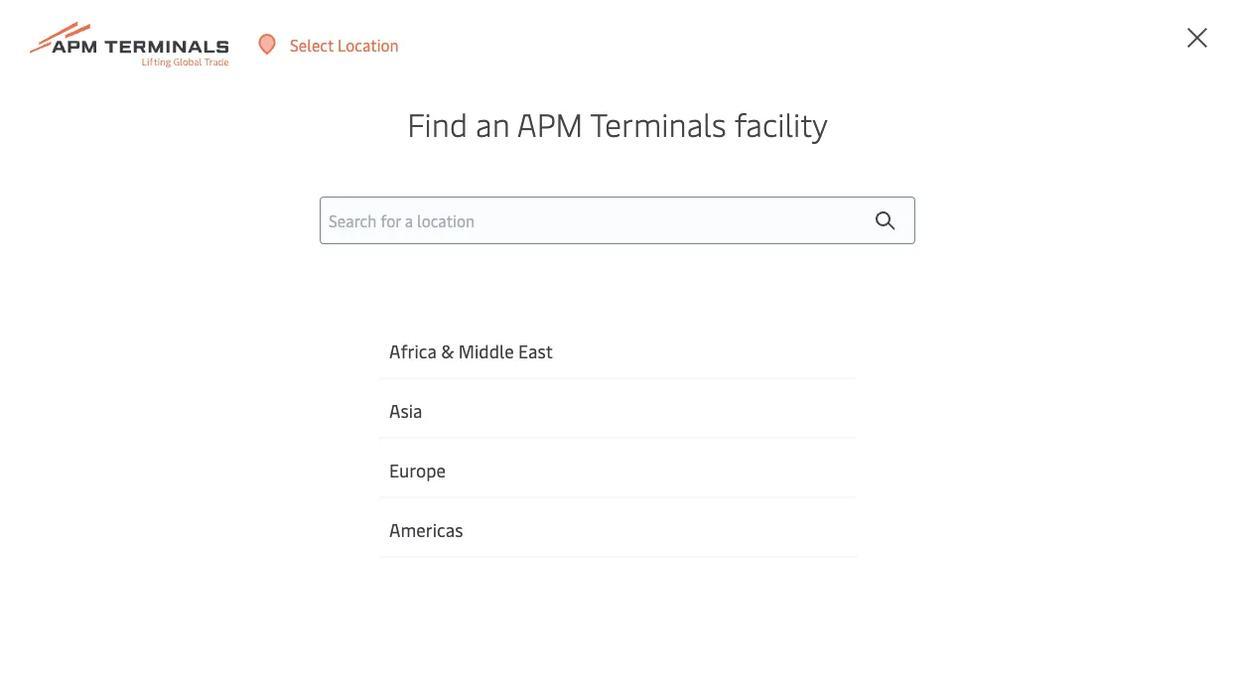 Task type: locate. For each thing, give the bounding box(es) containing it.
an right find
[[476, 102, 510, 145]]

1 to from the left
[[732, 404, 747, 425]]

apm
[[517, 102, 583, 145]]

Search for a location search field
[[320, 196, 916, 244]]

you
[[464, 429, 489, 450]]

global
[[64, 161, 226, 239], [869, 404, 914, 425]]

1 horizontal spatial the
[[738, 453, 762, 475]]

1 horizontal spatial global
[[869, 404, 914, 425]]

1 vertical spatial an
[[513, 404, 531, 425]]

an up update on the bottom left of the page
[[513, 404, 531, 425]]

subscription
[[604, 358, 758, 396]]

update
[[515, 429, 565, 450]]

europe button
[[379, 439, 856, 498]]

simply
[[1034, 429, 1081, 450]]

0 horizontal spatial global
[[64, 161, 226, 239]]

1 vertical spatial global
[[869, 404, 914, 425]]

0 vertical spatial global
[[64, 161, 226, 239]]

got
[[654, 429, 678, 450]]

americas
[[389, 517, 463, 541]]

the right tick
[[738, 453, 762, 475]]

select
[[290, 34, 334, 55]]

you'll
[[874, 429, 912, 450]]

interested
[[937, 429, 1010, 450]]

newsletter
[[464, 358, 597, 396]]

location
[[338, 34, 399, 55]]

the
[[574, 453, 598, 475], [738, 453, 762, 475]]

subscribe
[[751, 404, 818, 425]]

facility
[[735, 102, 828, 145]]

account
[[671, 404, 728, 425]]

send
[[1075, 404, 1109, 425]]

americas button
[[379, 498, 856, 558]]

find an apm terminals facility
[[407, 102, 828, 145]]

find
[[407, 102, 468, 145]]

the down the when
[[574, 453, 598, 475]]

when
[[568, 429, 607, 450]]

0 horizontal spatial to
[[732, 404, 747, 425]]

container terminal illustration image
[[64, 334, 424, 566]]

be
[[916, 429, 933, 450]]

0 horizontal spatial the
[[574, 453, 598, 475]]

an right you
[[493, 429, 511, 450]]

to left the our
[[822, 404, 837, 425]]

apmterminals.com
[[535, 404, 668, 425]]

africa
[[389, 338, 437, 362]]

terminals
[[590, 102, 727, 145]]

1 the from the left
[[574, 453, 598, 475]]

to up "something"
[[732, 404, 747, 425]]

to
[[732, 404, 747, 425], [822, 404, 837, 425]]

enter
[[1085, 429, 1123, 450]]

newsletter subscription create an apmterminals.com account to subscribe to our global newsletter. we'll only send you an update when we've got something we're confident you'll be interested in. simply enter your details via the link below and tick the
[[464, 358, 1123, 475]]

below
[[631, 453, 674, 475]]

an
[[476, 102, 510, 145], [513, 404, 531, 425], [493, 429, 511, 450]]

something
[[682, 429, 757, 450]]

global inside newsletter subscription create an apmterminals.com account to subscribe to our global newsletter. we'll only send you an update when we've got something we're confident you'll be interested in. simply enter your details via the link below and tick the
[[869, 404, 914, 425]]

1 horizontal spatial to
[[822, 404, 837, 425]]

link
[[602, 453, 627, 475]]

your
[[464, 453, 495, 475]]

confident
[[802, 429, 870, 450]]



Task type: describe. For each thing, give the bounding box(es) containing it.
2 the from the left
[[738, 453, 762, 475]]

2 vertical spatial an
[[493, 429, 511, 450]]

africa & middle east
[[389, 338, 553, 362]]

our
[[841, 404, 865, 425]]

asia button
[[379, 379, 856, 439]]

only
[[1041, 404, 1071, 425]]

middle
[[459, 338, 514, 362]]

we'll
[[1002, 404, 1037, 425]]

2 to from the left
[[822, 404, 837, 425]]

we're
[[761, 429, 798, 450]]

news
[[241, 161, 379, 239]]

newsletter.
[[918, 404, 999, 425]]

select location
[[290, 34, 399, 55]]

we've
[[611, 429, 650, 450]]

&
[[441, 338, 454, 362]]

global news
[[64, 161, 379, 239]]

africa & middle east button
[[379, 320, 856, 379]]

east
[[518, 338, 553, 362]]

details
[[499, 453, 547, 475]]

tick
[[708, 453, 734, 475]]

asia
[[389, 398, 423, 422]]

via
[[550, 453, 570, 475]]

0 vertical spatial an
[[476, 102, 510, 145]]

europe
[[389, 457, 446, 481]]

in.
[[1014, 429, 1030, 450]]

create
[[464, 404, 510, 425]]

and
[[678, 453, 705, 475]]



Task type: vqa. For each thing, say whether or not it's contained in the screenshot.
(310) 221-4395
no



